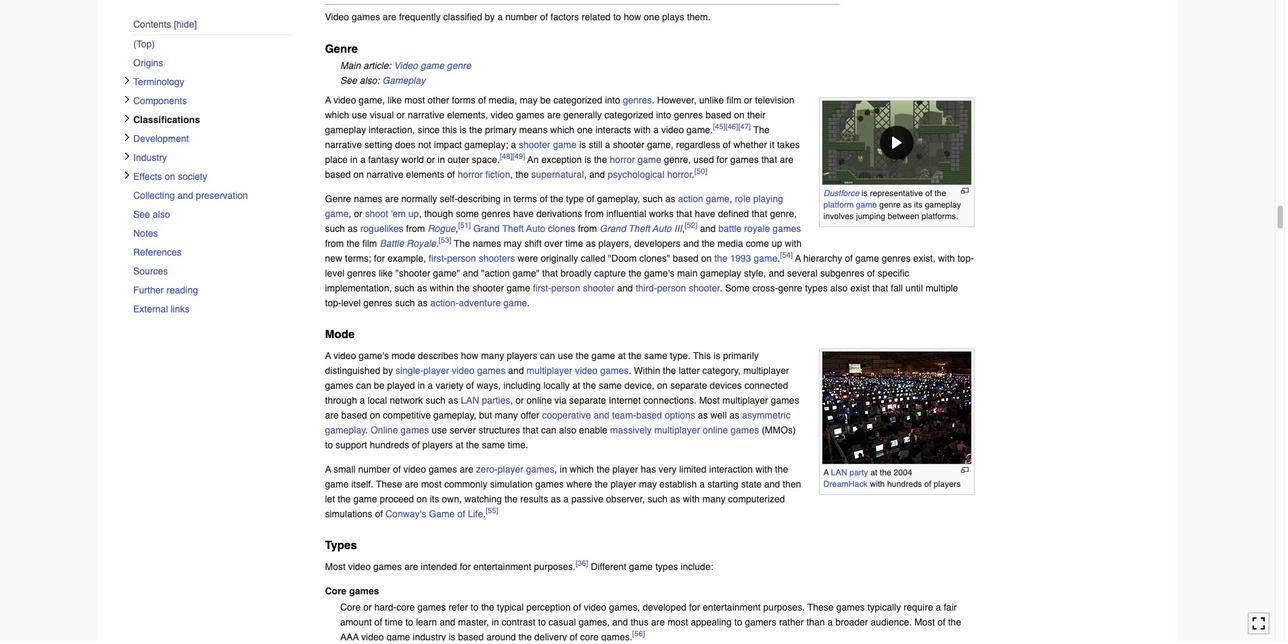 Task type: describe. For each thing, give the bounding box(es) containing it.
from up royale
[[406, 223, 425, 234]]

delivery
[[534, 631, 567, 641]]

these inside core or hard-core games refer to the typical perception of video games, developed for entertainment purposes. these games typically require a fair amount of time to learn and master, in contrast to casual games, and thus are most appealing to gamers rather than a broader audience. most of the aaa video game industry is based around the delivery of core games.
[[807, 602, 834, 612]]

is inside [48] [49] an exception is the horror game
[[585, 154, 591, 165]]

can for within
[[356, 380, 371, 391]]

life
[[468, 509, 483, 519]]

or up the their
[[744, 94, 752, 105]]

by inside a video game's mode describes how many players can use the game at the same type. this is primarily distinguished by
[[383, 365, 393, 376]]

on inside , or online via separate internet connections. most multiplayer games are based on competitive gameplay, but many offer
[[370, 410, 380, 421]]

types inside "most video games are intended for entertainment purposes. [36] different game types include:"
[[655, 562, 678, 572]]

contents hide
[[133, 19, 194, 30]]

genres inside , though some genres have derivations from influential works that have defined that genre, such as
[[482, 208, 511, 219]]

and up games.
[[612, 617, 628, 627]]

a right the classified
[[497, 12, 503, 23]]

. inside . however, unlike film or television which use visual or narrative elements, video games are generally categorized into genres based on their gameplay interaction, since this is the primary means which one interacts with a video game.
[[652, 94, 654, 105]]

are left frequently
[[383, 12, 396, 23]]

are up shoot 'em up link
[[385, 193, 399, 204]]

genre names are normally self-describing in terms of the type of gameplay, such as action game ,
[[325, 193, 735, 204]]

fall
[[891, 282, 903, 293]]

on right effects
[[164, 171, 175, 182]]

1 theft from the left
[[502, 223, 524, 234]]

most inside , or online via separate internet connections. most multiplayer games are based on competitive gameplay, but many offer
[[699, 395, 720, 406]]

jumping
[[856, 211, 885, 221]]

x small image for classifications
[[123, 114, 131, 122]]

shift
[[524, 238, 542, 249]]

game right adventure
[[503, 297, 527, 308]]

person for shooter
[[551, 282, 580, 293]]

most inside "most video games are intended for entertainment purposes. [36] different game types include:"
[[325, 562, 346, 572]]

a for of
[[795, 253, 801, 264]]

0 vertical spatial most
[[404, 94, 425, 105]]

roguelikes from rogue , [51] grand theft auto clones from grand theft auto iii , [52] and battle royale games from the film battle royale . [53]
[[325, 220, 801, 249]]

. inside . within the latter category, multiplayer games can be played in a variety of ways, including locally at the same device, on separate devices connected through a local network such as
[[629, 365, 631, 376]]

however,
[[657, 94, 697, 105]]

1 horizontal spatial gameplay,
[[597, 193, 640, 204]]

0 vertical spatial like
[[388, 94, 402, 105]]

in down impact
[[438, 154, 445, 165]]

gameplay inside asymmetric gameplay
[[325, 425, 366, 436]]

that up battle royale games link in the right top of the page
[[752, 208, 767, 219]]

dreamhack
[[823, 479, 868, 489]]

type.
[[670, 350, 690, 361]]

types inside . some cross-genre types also exist that fall until multiple top-level genres such as
[[805, 282, 828, 293]]

most inside , in which the player has very limited interaction with the game itself. these are most commonly simulation games where the player may establish a starting state and then let the game proceed on its own, watching the results as a passive observer, such as with many computerized simulations of
[[421, 479, 442, 490]]

most video games are intended for entertainment purposes. [36] different game types include:
[[325, 559, 713, 572]]

to left the learn
[[405, 617, 413, 627]]

. inside . some cross-genre types also exist that fall until multiple top-level genres such as
[[720, 282, 722, 293]]

the inside dustforce is representative of the platform game
[[935, 188, 946, 198]]

itself.
[[351, 479, 373, 490]]

genre for genre main article: video game genre see also: gameplay
[[325, 42, 358, 55]]

game down itself. on the left bottom of page
[[353, 494, 377, 505]]

video down main
[[333, 94, 356, 105]]

[48] link
[[500, 152, 512, 161]]

use inside . however, unlike film or television which use visual or narrative elements, video games are generally categorized into genres based on their gameplay interaction, since this is the primary means which one interacts with a video game.
[[352, 109, 367, 120]]

games inside , in which the player has very limited interaction with the game itself. these are most commonly simulation games where the player may establish a starting state and then let the game proceed on its own, watching the results as a passive observer, such as with many computerized simulations of
[[535, 479, 564, 490]]

industry link
[[133, 148, 291, 167]]

impact
[[434, 139, 462, 150]]

to right related on the top of the page
[[613, 12, 621, 23]]

as left well
[[698, 410, 708, 421]]

video up games.
[[584, 602, 606, 612]]

with inside a hierarchy of game genres exist, with top- level genres like "shooter game" and "action game" that broadly capture the game's main gameplay style, and several subgenres of specific implementation, such as within the shooter game
[[938, 253, 955, 264]]

game down "action
[[507, 282, 530, 293]]

a video game, like most other forms of media, may be categorized into genres
[[325, 94, 652, 105]]

a video game's mode describes how many players can use the game at the same type. this is primarily distinguished by
[[325, 350, 759, 376]]

for inside genre, used for games that are based on narrative elements of
[[717, 154, 728, 165]]

video left game.
[[661, 124, 684, 135]]

gameplay inside . however, unlike film or television which use visual or narrative elements, video games are generally categorized into genres based on their gameplay interaction, since this is the primary means which one interacts with a video game.
[[325, 124, 366, 135]]

thus
[[631, 617, 649, 627]]

with up state
[[755, 464, 772, 475]]

may inside , in which the player has very limited interaction with the game itself. these are most commonly simulation games where the player may establish a starting state and then let the game proceed on its own, watching the results as a passive observer, such as with many computerized simulations of
[[639, 479, 657, 490]]

or inside core or hard-core games refer to the typical perception of video games, developed for entertainment purposes. these games typically require a fair amount of time to learn and master, in contrast to casual games, and thus are most appealing to gamers rather than a broader audience. most of the aaa video game industry is based around the delivery of core games.
[[363, 602, 372, 612]]

0 vertical spatial one
[[644, 12, 660, 23]]

0 horizontal spatial into
[[605, 94, 620, 105]]

2 theft from the left
[[628, 223, 650, 234]]

a for number
[[325, 464, 331, 475]]

with down the establish
[[683, 494, 700, 505]]

a for game's
[[325, 350, 331, 361]]

at inside . within the latter category, multiplayer games can be played in a variety of ways, including locally at the same device, on separate devices connected through a local network such as
[[572, 380, 580, 391]]

0 vertical spatial be
[[540, 94, 551, 105]]

support
[[336, 440, 367, 450]]

0 vertical spatial games,
[[609, 602, 640, 612]]

based inside first-person shooters were originally called "doom clones" based on the 1993 game . [54]
[[673, 253, 699, 264]]

gamers
[[745, 617, 776, 627]]

generally
[[563, 109, 602, 120]]

2 auto from the left
[[652, 223, 672, 234]]

cross-
[[752, 282, 778, 293]]

that inside genre, used for games that are based on narrative elements of
[[761, 154, 777, 165]]

fantasy
[[368, 154, 399, 165]]

a inside the narrative setting does not impact gameplay; a
[[511, 139, 516, 150]]

[46]
[[726, 122, 738, 131]]

game.
[[687, 124, 713, 135]]

as inside genre as its gameplay involves jumping between platforms.
[[903, 200, 912, 210]]

, in which the player has very limited interaction with the game itself. these are most commonly simulation games where the player may establish a starting state and then let the game proceed on its own, watching the results as a passive observer, such as with many computerized simulations of
[[325, 464, 801, 519]]

in right place
[[350, 154, 358, 165]]

its inside genre as its gameplay involves jumping between platforms.
[[914, 200, 923, 210]]

rogue
[[428, 223, 456, 234]]

1 grand from the left
[[473, 223, 500, 234]]

of inside , in which the player has very limited interaction with the game itself. these are most commonly simulation games where the player may establish a starting state and then let the game proceed on its own, watching the results as a passive observer, such as with many computerized simulations of
[[375, 509, 383, 519]]

one inside . however, unlike film or television which use visual or narrative elements, video games are generally categorized into genres based on their gameplay interaction, since this is the primary means which one interacts with a video game.
[[577, 124, 593, 135]]

and up cross-
[[769, 268, 784, 278]]

(top)
[[133, 38, 154, 49]]

multiplayer down options
[[654, 425, 700, 436]]

in inside core or hard-core games refer to the typical perception of video games, developed for entertainment purposes. these games typically require a fair amount of time to learn and master, in contrast to casual games, and thus are most appealing to gamers rather than a broader audience. most of the aaa video game industry is based around the delivery of core games.
[[492, 617, 499, 627]]

conway's
[[386, 509, 426, 519]]

[36] link
[[576, 559, 588, 569]]

1 vertical spatial games,
[[579, 617, 610, 627]]

1 vertical spatial which
[[550, 124, 574, 135]]

1 vertical spatial core
[[580, 631, 599, 641]]

top- inside a hierarchy of game genres exist, with top- level genres like "shooter game" and "action game" that broadly capture the game's main gameplay style, and several subgenres of specific implementation, such as within the shooter game
[[958, 253, 974, 264]]

is inside . however, unlike film or television which use visual or narrative elements, video games are generally categorized into genres based on their gameplay interaction, since this is the primary means which one interacts with a video game.
[[460, 124, 467, 135]]

a left variety
[[428, 380, 433, 391]]

within
[[634, 365, 660, 376]]

is inside a video game's mode describes how many players can use the game at the same type. this is primarily distinguished by
[[713, 350, 720, 361]]

many inside a video game's mode describes how many players can use the game at the same type. this is primarily distinguished by
[[481, 350, 504, 361]]

0 vertical spatial may
[[520, 94, 538, 105]]

0 vertical spatial which
[[325, 109, 349, 120]]

genres up interacts
[[623, 94, 652, 105]]

perception
[[526, 602, 571, 612]]

1 horizontal spatial also
[[559, 425, 576, 436]]

2 grand from the left
[[600, 223, 626, 234]]

x small image for development
[[123, 133, 131, 141]]

on inside genre, used for games that are based on narrative elements of
[[353, 169, 364, 180]]

asymmetric gameplay
[[325, 410, 790, 436]]

via
[[554, 395, 567, 406]]

components link
[[133, 91, 291, 110]]

video inside a video game's mode describes how many players can use the game at the same type. this is primarily distinguished by
[[333, 350, 356, 361]]

2 have from the left
[[695, 208, 715, 219]]

its inside , in which the player has very limited interaction with the game itself. these are most commonly simulation games where the player may establish a starting state and then let the game proceed on its own, watching the results as a passive observer, such as with many computerized simulations of
[[430, 494, 439, 505]]

online inside , or online via separate internet connections. most multiplayer games are based on competitive gameplay, but many offer
[[527, 395, 552, 406]]

game, inside is still a shooter game, regardless of whether it takes place in a fantasy world or in outer space.
[[647, 139, 673, 150]]

film inside "roguelikes from rogue , [51] grand theft auto clones from grand theft auto iii , [52] and battle royale games from the film battle royale . [53]"
[[362, 238, 377, 249]]

first- for first-person shooter and third-person shooter
[[533, 282, 551, 293]]

from inside , though some genres have derivations from influential works that have defined that genre, such as
[[585, 208, 604, 219]]

video down amount
[[361, 631, 384, 641]]

use inside a video game's mode describes how many players can use the game at the same type. this is primarily distinguished by
[[558, 350, 573, 361]]

small
[[333, 464, 356, 475]]

lan inside a lan party at the 2004 dreamhack with hundreds of players
[[831, 467, 847, 477]]

[50]
[[695, 166, 707, 176]]

most inside core or hard-core games refer to the typical perception of video games, developed for entertainment purposes. these games typically require a fair amount of time to learn and master, in contrast to casual games, and thus are most appealing to gamers rather than a broader audience. most of the aaa video game industry is based around the delivery of core games.
[[914, 617, 935, 627]]

on inside . however, unlike film or television which use visual or narrative elements, video games are generally categorized into genres based on their gameplay interaction, since this is the primary means which one interacts with a video game.
[[734, 109, 744, 120]]

horror fiction , the supernatural , and psychological horror . [50]
[[458, 166, 707, 180]]

a down limited
[[700, 479, 705, 490]]

shooter down main
[[689, 282, 720, 293]]

collecting and preservation link
[[133, 186, 291, 205]]

the inside (mmos) to support hundreds of players at the same time.
[[466, 440, 479, 450]]

x small image for industry
[[123, 152, 131, 160]]

entertainment inside core or hard-core games refer to the typical perception of video games, developed for entertainment purposes. these games typically require a fair amount of time to learn and master, in contrast to casual games, and thus are most appealing to gamers rather than a broader audience. most of the aaa video game industry is based around the delivery of core games.
[[703, 602, 761, 612]]

0 vertical spatial lan
[[461, 395, 479, 406]]

from right clones
[[578, 223, 597, 234]]

game inside first-person shooters were originally called "doom clones" based on the 1993 game . [54]
[[754, 253, 778, 264]]

adventure
[[459, 297, 501, 308]]

a right 'than'
[[828, 617, 833, 627]]

plays
[[662, 12, 684, 23]]

a hierarchy of game genres exist, with top- level genres like "shooter game" and "action game" that broadly capture the game's main gameplay style, and several subgenres of specific implementation, such as within the shooter game
[[325, 253, 974, 293]]

a for game,
[[325, 94, 331, 105]]

of inside dustforce is representative of the platform game
[[925, 188, 932, 198]]

very
[[659, 464, 677, 475]]

genre inside . some cross-genre types also exist that fall until multiple top-level genres such as
[[778, 282, 802, 293]]

see also
[[133, 209, 170, 220]]

rogue link
[[428, 223, 456, 234]]

most inside core or hard-core games refer to the typical perception of video games, developed for entertainment purposes. these games typically require a fair amount of time to learn and master, in contrast to casual games, and thus are most appealing to gamers rather than a broader audience. most of the aaa video game industry is based around the delivery of core games.
[[668, 617, 688, 627]]

genres inside . however, unlike film or television which use visual or narrative elements, video games are generally categorized into genres based on their gameplay interaction, since this is the primary means which one interacts with a video game.
[[674, 109, 703, 120]]

royale
[[744, 223, 770, 234]]

with inside the names may shift over time as players, developers and the media come up with new terms; for example,
[[785, 238, 802, 249]]

0 horizontal spatial game,
[[359, 94, 385, 105]]

cooperative and team-based options link
[[542, 410, 695, 421]]

hundreds inside (mmos) to support hundreds of players at the same time.
[[370, 440, 409, 450]]

primarily
[[723, 350, 759, 361]]

player down describes
[[423, 365, 449, 376]]

shoot
[[365, 208, 388, 219]]

purposes. inside core or hard-core games refer to the typical perception of video games, developed for entertainment purposes. these games typically require a fair amount of time to learn and master, in contrast to casual games, and thus are most appealing to gamers rather than a broader audience. most of the aaa video game industry is based around the delivery of core games.
[[763, 602, 805, 612]]

game up subgenres
[[855, 253, 879, 264]]

or left shoot
[[354, 208, 362, 219]]

team-
[[612, 410, 636, 421]]

and up enable
[[594, 410, 609, 421]]

supernatural
[[531, 169, 584, 180]]

conway's game of life . [55]
[[386, 506, 498, 519]]

game up "let"
[[325, 479, 349, 490]]

[46] link
[[726, 122, 738, 131]]

video down media,
[[491, 109, 513, 120]]

cooperative
[[542, 410, 591, 421]]

the inside horror fiction , the supernatural , and psychological horror . [50]
[[516, 169, 529, 180]]

(mmos) to support hundreds of players at the same time.
[[325, 425, 796, 450]]

x small image for terminology
[[123, 76, 131, 84]]

for inside core or hard-core games refer to the typical perception of video games, developed for entertainment purposes. these games typically require a fair amount of time to learn and master, in contrast to casual games, and thus are most appealing to gamers rather than a broader audience. most of the aaa video game industry is based around the delivery of core games.
[[689, 602, 700, 612]]

battle
[[718, 223, 742, 234]]

or up the interaction,
[[397, 109, 405, 120]]

level inside a hierarchy of game genres exist, with top- level genres like "shooter game" and "action game" that broadly capture the game's main gameplay style, and several subgenres of specific implementation, such as within the shooter game
[[325, 268, 344, 278]]

0 vertical spatial video
[[325, 12, 349, 23]]

2004
[[894, 467, 912, 477]]

role
[[735, 193, 751, 204]]

and up including
[[508, 365, 524, 376]]

video up , or online via separate internet connections. most multiplayer games are based on competitive gameplay, but many offer
[[575, 365, 598, 376]]

options
[[665, 410, 695, 421]]

with inside . however, unlike film or television which use visual or narrative elements, video games are generally categorized into genres based on their gameplay interaction, since this is the primary means which one interacts with a video game.
[[634, 124, 651, 135]]

players,
[[598, 238, 632, 249]]

and down refer
[[440, 617, 455, 627]]

genres up specific
[[882, 253, 911, 264]]

, though some genres have derivations from influential works that have defined that genre, such as
[[325, 208, 797, 234]]

genres up implementation,
[[347, 268, 376, 278]]

0 vertical spatial how
[[624, 12, 641, 23]]

from up new
[[325, 238, 344, 249]]

up inside the names may shift over time as players, developers and the media come up with new terms; for example,
[[772, 238, 782, 249]]

[45] [46] [47]
[[713, 122, 751, 131]]

that inside . some cross-genre types also exist that fall until multiple top-level genres such as
[[872, 282, 888, 293]]

, inside , or online via separate internet connections. most multiplayer games are based on competitive gameplay, but many offer
[[510, 395, 513, 406]]

0 horizontal spatial also
[[152, 209, 170, 220]]

at inside a lan party at the 2004 dreamhack with hundreds of players
[[870, 467, 877, 477]]

2 horizontal spatial person
[[657, 282, 686, 293]]

"shooter
[[396, 268, 430, 278]]

first-person shooters were originally called "doom clones" based on the 1993 game . [54]
[[429, 250, 793, 264]]

as right well
[[729, 410, 739, 421]]

as inside , though some genres have derivations from influential works that have defined that genre, such as
[[348, 223, 358, 234]]

developers
[[634, 238, 681, 249]]

2 horizontal spatial horror
[[667, 169, 692, 180]]

. inside first-person shooters were originally called "doom clones" based on the 1993 game . [54]
[[778, 253, 780, 264]]

1 have from the left
[[513, 208, 534, 219]]

and inside collecting and preservation link
[[177, 190, 193, 201]]

video up variety
[[452, 365, 474, 376]]

the inside "roguelikes from rogue , [51] grand theft auto clones from grand theft auto iii , [52] and battle royale games from the film battle royale . [53]"
[[347, 238, 360, 249]]

0 vertical spatial up
[[408, 208, 419, 219]]

video inside "most video games are intended for entertainment purposes. [36] different game types include:"
[[348, 562, 371, 572]]

as down the establish
[[670, 494, 680, 505]]

example,
[[388, 253, 426, 264]]

separate inside , or online via separate internet connections. most multiplayer games are based on competitive gameplay, but many offer
[[569, 395, 606, 406]]

elements,
[[447, 109, 488, 120]]

not
[[418, 139, 431, 150]]

player left the has
[[612, 464, 638, 475]]

2 game" from the left
[[512, 268, 540, 278]]

the inside a lan party at the 2004 dreamhack with hundreds of players
[[880, 467, 891, 477]]

to down perception
[[538, 617, 546, 627]]

"action
[[481, 268, 510, 278]]

at inside a video game's mode describes how many players can use the game at the same type. this is primarily distinguished by
[[618, 350, 626, 361]]

time inside the names may shift over time as players, developers and the media come up with new terms; for example,
[[565, 238, 583, 249]]

genre as its gameplay involves jumping between platforms.
[[823, 200, 961, 221]]

hierarchy
[[803, 253, 842, 264]]

with inside a lan party at the 2004 dreamhack with hundreds of players
[[870, 479, 885, 489]]

simulation
[[490, 479, 533, 490]]

results
[[520, 494, 548, 505]]

dreamhack link
[[823, 479, 868, 489]]

the 1993 game link
[[714, 253, 778, 264]]

require
[[904, 602, 933, 612]]

battle royale link
[[380, 238, 436, 249]]

1 horizontal spatial online
[[703, 425, 728, 436]]

0 horizontal spatial horror
[[458, 169, 483, 180]]

variety
[[436, 380, 463, 391]]

. inside conway's game of life . [55]
[[483, 509, 486, 519]]

multiplayer video games link
[[527, 365, 629, 376]]

than
[[806, 617, 825, 627]]

external links link
[[133, 299, 291, 318]]

genre inside genre main article: video game genre see also: gameplay
[[447, 60, 471, 71]]

of inside . within the latter category, multiplayer games can be played in a variety of ways, including locally at the same device, on separate devices connected through a local network such as
[[466, 380, 474, 391]]

a small number of video games are zero-player games
[[325, 464, 554, 475]]

or inside is still a shooter game, regardless of whether it takes place in a fantasy world or in outer space.
[[427, 154, 435, 165]]

1 horizontal spatial number
[[505, 12, 537, 23]]

place
[[325, 154, 348, 165]]

a lan party at the 2004 dreamhack with hundreds of players
[[823, 467, 961, 489]]

video game genre link
[[394, 60, 471, 71]]

of inside a lan party at the 2004 dreamhack with hundreds of players
[[924, 479, 931, 489]]

visual
[[370, 109, 394, 120]]

time.
[[508, 440, 528, 450]]

roguelikes link
[[360, 223, 403, 234]]

such inside , in which the player has very limited interaction with the game itself. these are most commonly simulation games where the player may establish a starting state and then let the game proceed on its own, watching the results as a passive observer, such as with many computerized simulations of
[[648, 494, 668, 505]]

gameplay link
[[382, 75, 425, 86]]

state
[[741, 479, 762, 490]]

game inside [48] [49] an exception is the horror game
[[638, 154, 661, 165]]

to up master,
[[471, 602, 479, 612]]

well
[[710, 410, 727, 421]]

1 vertical spatial number
[[358, 464, 390, 475]]



Task type: locate. For each thing, give the bounding box(es) containing it.
auto
[[526, 223, 545, 234], [652, 223, 672, 234]]

a for party
[[823, 467, 829, 477]]

platform
[[823, 200, 854, 210]]

first- for first-person shooters were originally called "doom clones" based on the 1993 game . [54]
[[429, 253, 447, 264]]

top- down implementation,
[[325, 297, 341, 308]]

2 vertical spatial narrative
[[367, 169, 403, 180]]

on up conway's game of life link
[[417, 494, 427, 505]]

by up played
[[383, 365, 393, 376]]

the for the names may shift over time as players, developers and the media come up with new terms; for example,
[[454, 238, 470, 249]]

on inside , in which the player has very limited interaction with the game itself. these are most commonly simulation games where the player may establish a starting state and then let the game proceed on its own, watching the results as a passive observer, such as with many computerized simulations of
[[417, 494, 427, 505]]

multiplayer up the "connected"
[[743, 365, 789, 376]]

1 horizontal spatial entertainment
[[703, 602, 761, 612]]

,
[[510, 169, 513, 180], [584, 169, 587, 180], [730, 193, 732, 204], [349, 208, 351, 219], [419, 208, 422, 219], [456, 223, 458, 234], [682, 223, 685, 234], [510, 395, 513, 406], [554, 464, 557, 475]]

such inside , though some genres have derivations from influential works that have defined that genre, such as
[[325, 223, 345, 234]]

. inside "roguelikes from rogue , [51] grand theft auto clones from grand theft auto iii , [52] and battle royale games from the film battle royale . [53]"
[[436, 238, 439, 249]]

as right results
[[551, 494, 561, 505]]

1 x small image from the top
[[123, 76, 131, 84]]

1 horizontal spatial players
[[507, 350, 537, 361]]

1 horizontal spatial lan
[[831, 467, 847, 477]]

intended
[[421, 562, 457, 572]]

2 x small image from the top
[[123, 95, 131, 103]]

a left fair
[[936, 602, 941, 612]]

are inside genre, used for games that are based on narrative elements of
[[780, 154, 793, 165]]

0 horizontal spatial top-
[[325, 297, 341, 308]]

2 x small image from the top
[[123, 152, 131, 160]]

of inside is still a shooter game, regardless of whether it takes place in a fantasy world or in outer space.
[[723, 139, 731, 150]]

gameplay inside genre as its gameplay involves jumping between platforms.
[[925, 200, 961, 210]]

1 vertical spatial genre,
[[770, 208, 797, 219]]

names up shooters
[[473, 238, 501, 249]]

1 genre from the top
[[325, 42, 358, 55]]

2 vertical spatial many
[[702, 494, 726, 505]]

1 horizontal spatial one
[[644, 12, 660, 23]]

2 horizontal spatial most
[[914, 617, 935, 627]]

2 vertical spatial most
[[668, 617, 688, 627]]

level down new
[[325, 268, 344, 278]]

genre up main
[[325, 42, 358, 55]]

[52] link
[[685, 220, 697, 230]]

0 horizontal spatial grand
[[473, 223, 500, 234]]

core games
[[325, 586, 379, 597]]

lan parties
[[461, 395, 510, 406]]

2 vertical spatial may
[[639, 479, 657, 490]]

1 vertical spatial up
[[772, 238, 782, 249]]

dustforce
[[823, 188, 859, 198]]

0 horizontal spatial auto
[[526, 223, 545, 234]]

, inside , in which the player has very limited interaction with the game itself. these are most commonly simulation games where the player may establish a starting state and then let the game proceed on its own, watching the results as a passive observer, such as with many computerized simulations of
[[554, 464, 557, 475]]

competitive
[[383, 410, 431, 421]]

that up [52]
[[676, 208, 692, 219]]

0 horizontal spatial categorized
[[553, 94, 602, 105]]

online
[[527, 395, 552, 406], [703, 425, 728, 436]]

top-
[[958, 253, 974, 264], [325, 297, 341, 308]]

a right the still
[[605, 139, 610, 150]]

device,
[[624, 380, 654, 391]]

are up proceed
[[405, 479, 419, 490]]

components
[[133, 95, 187, 106]]

and inside "roguelikes from rogue , [51] grand theft auto clones from grand theft auto iii , [52] and battle royale games from the film battle royale . [53]"
[[700, 223, 716, 234]]

with
[[634, 124, 651, 135], [785, 238, 802, 249], [938, 253, 955, 264], [755, 464, 772, 475], [870, 479, 885, 489], [683, 494, 700, 505]]

multiplayer inside . within the latter category, multiplayer games can be played in a variety of ways, including locally at the same device, on separate devices connected through a local network such as
[[743, 365, 789, 376]]

1 horizontal spatial use
[[432, 425, 447, 436]]

are inside , or online via separate internet connections. most multiplayer games are based on competitive gameplay, but many offer
[[325, 410, 339, 421]]

0 vertical spatial x small image
[[123, 133, 131, 141]]

distinguished
[[325, 365, 380, 376]]

1 vertical spatial first-
[[533, 282, 551, 293]]

0 vertical spatial its
[[914, 200, 923, 210]]

video up core games
[[348, 562, 371, 572]]

can inside . within the latter category, multiplayer games can be played in a variety of ways, including locally at the same device, on separate devices connected through a local network such as
[[356, 380, 371, 391]]

game inside "most video games are intended for entertainment purposes. [36] different game types include:"
[[629, 562, 653, 572]]

1 horizontal spatial auto
[[652, 223, 672, 234]]

1 vertical spatial how
[[461, 350, 478, 361]]

1 vertical spatial its
[[430, 494, 439, 505]]

[56]
[[632, 629, 645, 638]]

the for the narrative setting does not impact gameplay; a
[[753, 124, 770, 135]]

also inside . some cross-genre types also exist that fall until multiple top-level genres such as
[[830, 282, 848, 293]]

grand theft auto iii link
[[600, 223, 682, 234]]

on left 1993
[[701, 253, 712, 264]]

game inside a video game's mode describes how many players can use the game at the same type. this is primarily distinguished by
[[592, 350, 615, 361]]

0 vertical spatial categorized
[[553, 94, 602, 105]]

[47]
[[738, 122, 751, 131]]

0 vertical spatial hundreds
[[370, 440, 409, 450]]

1 vertical spatial can
[[356, 380, 371, 391]]

are down through
[[325, 410, 339, 421]]

, or online via separate internet connections. most multiplayer games are based on competitive gameplay, but many offer
[[325, 395, 799, 421]]

0 vertical spatial purposes.
[[534, 562, 576, 572]]

x small image for effects on society
[[123, 171, 131, 179]]

see also link
[[133, 205, 291, 224]]

1 horizontal spatial horror
[[610, 154, 635, 165]]

simulations
[[325, 509, 372, 519]]

on
[[734, 109, 744, 120], [353, 169, 364, 180], [164, 171, 175, 182], [701, 253, 712, 264], [657, 380, 668, 391], [370, 410, 380, 421], [417, 494, 427, 505]]

the inside the names may shift over time as players, developers and the media come up with new terms; for example,
[[702, 238, 715, 249]]

grand
[[473, 223, 500, 234], [600, 223, 626, 234]]

narrative up place
[[325, 139, 362, 150]]

same down the structures
[[482, 440, 505, 450]]

game left industry
[[386, 631, 410, 641]]

1 vertical spatial video
[[394, 60, 418, 71]]

0 horizontal spatial game"
[[433, 268, 460, 278]]

1 horizontal spatial film
[[727, 94, 741, 105]]

most down a small number of video games are zero-player games
[[421, 479, 442, 490]]

game inside genre main article: video game genre see also: gameplay
[[420, 60, 444, 71]]

such inside . some cross-genre types also exist that fall until multiple top-level genres such as
[[395, 297, 415, 308]]

2 horizontal spatial use
[[558, 350, 573, 361]]

1 vertical spatial online
[[703, 425, 728, 436]]

which inside , in which the player has very limited interaction with the game itself. these are most commonly simulation games where the player may establish a starting state and then let the game proceed on its own, watching the results as a passive observer, such as with many computerized simulations of
[[570, 464, 594, 475]]

psychological horror link
[[608, 169, 692, 180]]

x small image for components
[[123, 95, 131, 103]]

players inside a video game's mode describes how many players can use the game at the same type. this is primarily distinguished by
[[507, 350, 537, 361]]

multiplayer up locally
[[527, 365, 572, 376]]

genre, inside genre, used for games that are based on narrative elements of
[[664, 154, 691, 165]]

player up simulation
[[498, 464, 523, 475]]

[53] link
[[439, 235, 451, 245]]

1 note from the top
[[325, 58, 974, 73]]

0 horizontal spatial theft
[[502, 223, 524, 234]]

dustforce is representative of the platform game
[[823, 188, 946, 210]]

further reading
[[133, 285, 198, 295]]

horror inside [48] [49] an exception is the horror game
[[610, 154, 635, 165]]

see inside genre main article: video game genre see also: gameplay
[[340, 75, 357, 86]]

a up place
[[325, 94, 331, 105]]

3 x small image from the top
[[123, 114, 131, 122]]

starting
[[707, 479, 738, 490]]

2 horizontal spatial players
[[934, 479, 961, 489]]

and down the capture
[[617, 282, 633, 293]]

game, up visual
[[359, 94, 385, 105]]

1 x small image from the top
[[123, 133, 131, 141]]

0 vertical spatial by
[[485, 12, 495, 23]]

frequently
[[399, 12, 441, 23]]

1 horizontal spatial the
[[753, 124, 770, 135]]

1 vertical spatial genre
[[325, 193, 351, 204]]

battle royale games link
[[718, 223, 801, 234]]

purposes. inside "most video games are intended for entertainment purposes. [36] different game types include:"
[[534, 562, 576, 572]]

be up means
[[540, 94, 551, 105]]

enable
[[579, 425, 607, 436]]

1 horizontal spatial its
[[914, 200, 923, 210]]

or inside , or online via separate internet connections. most multiplayer games are based on competitive gameplay, but many offer
[[516, 395, 524, 406]]

and down [48] [49] an exception is the horror game
[[589, 169, 605, 180]]

1 horizontal spatial game's
[[644, 268, 674, 278]]

2 genre from the top
[[325, 193, 351, 204]]

at
[[618, 350, 626, 361], [572, 380, 580, 391], [456, 440, 463, 450], [870, 467, 877, 477]]

by right the classified
[[485, 12, 495, 23]]

types left include:
[[655, 562, 678, 572]]

game's down clones"
[[644, 268, 674, 278]]

0 horizontal spatial its
[[430, 494, 439, 505]]

1 vertical spatial purposes.
[[763, 602, 805, 612]]

are inside , in which the player has very limited interaction with the game itself. these are most commonly simulation games where the player may establish a starting state and then let the game proceed on its own, watching the results as a passive observer, such as with many computerized simulations of
[[405, 479, 419, 490]]

purposes. up perception
[[534, 562, 576, 572]]

narrative down fantasy
[[367, 169, 403, 180]]

effects on society link
[[133, 167, 291, 186]]

0 horizontal spatial number
[[358, 464, 390, 475]]

as inside a hierarchy of game genres exist, with top- level genres like "shooter game" and "action game" that broadly capture the game's main gameplay style, and several subgenres of specific implementation, such as within the shooter game
[[417, 282, 427, 293]]

core for core or hard-core games refer to the typical perception of video games, developed for entertainment purposes. these games typically require a fair amount of time to learn and master, in contrast to casual games, and thus are most appealing to gamers rather than a broader audience. most of the aaa video game industry is based around the delivery of core games.
[[340, 602, 361, 612]]

genre, down playing
[[770, 208, 797, 219]]

and down first-person shooters link
[[463, 268, 479, 278]]

battle
[[380, 238, 404, 249]]

between
[[888, 211, 919, 221]]

through
[[325, 395, 357, 406]]

fullscreen image
[[1252, 617, 1265, 631]]

x small image
[[123, 133, 131, 141], [123, 152, 131, 160]]

separate inside . within the latter category, multiplayer games can be played in a variety of ways, including locally at the same device, on separate devices connected through a local network such as
[[670, 380, 707, 391]]

can inside a video game's mode describes how many players can use the game at the same type. this is primarily distinguished by
[[540, 350, 555, 361]]

collecting and preservation
[[133, 190, 248, 201]]

many inside , in which the player has very limited interaction with the game itself. these are most commonly simulation games where the player may establish a starting state and then let the game proceed on its own, watching the results as a passive observer, such as with many computerized simulations of
[[702, 494, 726, 505]]

the inside the names may shift over time as players, developers and the media come up with new terms; for example,
[[454, 238, 470, 249]]

2 horizontal spatial genre
[[879, 200, 901, 210]]

1 horizontal spatial narrative
[[367, 169, 403, 180]]

to left gamers
[[734, 617, 742, 627]]

on inside first-person shooters were originally called "doom clones" based on the 1993 game . [54]
[[701, 253, 712, 264]]

collecting
[[133, 190, 174, 201]]

that down offer
[[523, 425, 538, 436]]

first- down were
[[533, 282, 551, 293]]

games inside . within the latter category, multiplayer games can be played in a variety of ways, including locally at the same device, on separate devices connected through a local network such as
[[325, 380, 353, 391]]

0 vertical spatial core
[[396, 602, 415, 612]]

auto up the shift
[[526, 223, 545, 234]]

1 vertical spatial core
[[340, 602, 361, 612]]

in down single-
[[418, 380, 425, 391]]

at inside (mmos) to support hundreds of players at the same time.
[[456, 440, 463, 450]]

1 horizontal spatial video
[[394, 60, 418, 71]]

0 vertical spatial level
[[325, 268, 344, 278]]

film right unlike
[[727, 94, 741, 105]]

2 horizontal spatial narrative
[[408, 109, 444, 120]]

1 horizontal spatial time
[[565, 238, 583, 249]]

role playing game link
[[325, 193, 783, 219]]

means
[[519, 124, 548, 135]]

time
[[565, 238, 583, 249], [385, 617, 403, 627]]

0 vertical spatial online
[[527, 395, 552, 406]]

internet
[[609, 395, 641, 406]]

time inside core or hard-core games refer to the typical perception of video games, developed for entertainment purposes. these games typically require a fair amount of time to learn and master, in contrast to casual games, and thus are most appealing to gamers rather than a broader audience. most of the aaa video game industry is based around the delivery of core games.
[[385, 617, 403, 627]]

note containing main article:
[[325, 58, 974, 73]]

based inside , or online via separate internet connections. most multiplayer games are based on competitive gameplay, but many offer
[[341, 410, 367, 421]]

1 vertical spatial x small image
[[123, 152, 131, 160]]

core for core games
[[325, 586, 347, 597]]

[49] link
[[512, 152, 525, 161]]

1 vertical spatial level
[[341, 297, 361, 308]]

play video image
[[880, 126, 913, 159]]

2 vertical spatial most
[[914, 617, 935, 627]]

film inside . however, unlike film or television which use visual or narrative elements, video games are generally categorized into genres based on their gameplay interaction, since this is the primary means which one interacts with a video game.
[[727, 94, 741, 105]]

zero-
[[476, 464, 498, 475]]

is inside core or hard-core games refer to the typical perception of video games, developed for entertainment purposes. these games typically require a fair amount of time to learn and master, in contrast to casual games, and thus are most appealing to gamers rather than a broader audience. most of the aaa video game industry is based around the delivery of core games.
[[449, 631, 455, 641]]

0 vertical spatial genre,
[[664, 154, 691, 165]]

narrative
[[408, 109, 444, 120], [325, 139, 362, 150], [367, 169, 403, 180]]

a inside a video game's mode describes how many players can use the game at the same type. this is primarily distinguished by
[[325, 350, 331, 361]]

horror fiction link
[[458, 169, 510, 180]]

gameplay, inside , or online via separate internet connections. most multiplayer games are based on competitive gameplay, but many offer
[[433, 410, 476, 421]]

, inside , though some genres have derivations from influential works that have defined that genre, such as
[[419, 208, 422, 219]]

1 game" from the left
[[433, 268, 460, 278]]

online games link
[[371, 425, 429, 436]]

a left fantasy
[[360, 154, 366, 165]]

hundreds down 2004
[[887, 479, 922, 489]]

based inside genre, used for games that are based on narrative elements of
[[325, 169, 351, 180]]

come
[[746, 238, 769, 249]]

note containing see also:
[[325, 73, 974, 88]]

genre for genre names are normally self-describing in terms of the type of gameplay, such as action game ,
[[325, 193, 351, 204]]

top- inside . some cross-genre types also exist that fall until multiple top-level genres such as
[[325, 297, 341, 308]]

up up [54] link
[[772, 238, 782, 249]]

x small image left 'classifications'
[[123, 114, 131, 122]]

a down 'where'
[[563, 494, 569, 505]]

0 vertical spatial names
[[354, 193, 382, 204]]

most up well
[[699, 395, 720, 406]]

the inside first-person shooters were originally called "doom clones" based on the 1993 game . [54]
[[714, 253, 727, 264]]

1 vertical spatial categorized
[[604, 109, 653, 120]]

0 horizontal spatial narrative
[[325, 139, 362, 150]]

online
[[371, 425, 398, 436]]

still
[[589, 139, 602, 150]]

most down gameplay link
[[404, 94, 425, 105]]

multiplayer inside , or online via separate internet connections. most multiplayer games are based on competitive gameplay, but many offer
[[722, 395, 768, 406]]

person down main
[[657, 282, 686, 293]]

game up defined
[[706, 193, 730, 204]]

including
[[503, 380, 541, 391]]

of inside (mmos) to support hundreds of players at the same time.
[[412, 440, 420, 450]]

such inside . within the latter category, multiplayer games can be played in a variety of ways, including locally at the same device, on separate devices connected through a local network such as
[[426, 395, 446, 406]]

game up the 'exception'
[[553, 139, 577, 150]]

a up horror game link
[[653, 124, 659, 135]]

1 vertical spatial most
[[421, 479, 442, 490]]

shooter
[[519, 139, 550, 150], [613, 139, 644, 150], [472, 282, 504, 293], [583, 282, 614, 293], [689, 282, 720, 293]]

are up commonly on the bottom left of page
[[460, 464, 473, 475]]

names for genre
[[354, 193, 382, 204]]

game, up horror game link
[[647, 139, 673, 150]]

gameplay
[[382, 75, 425, 86]]

grand up players,
[[600, 223, 626, 234]]

genre up forms
[[447, 60, 471, 71]]

games inside . however, unlike film or television which use visual or narrative elements, video games are generally categorized into genres based on their gameplay interaction, since this is the primary means which one interacts with a video game.
[[516, 109, 544, 120]]

the names may shift over time as players, developers and the media come up with new terms; for example,
[[325, 238, 802, 264]]

use up multiplayer video games 'link'
[[558, 350, 573, 361]]

capture
[[594, 268, 626, 278]]

though
[[424, 208, 453, 219]]

use
[[352, 109, 367, 120], [558, 350, 573, 361], [432, 425, 447, 436]]

player up observer,
[[611, 479, 636, 490]]

0 horizontal spatial one
[[577, 124, 593, 135]]

contrast
[[502, 617, 535, 627]]

x small image left the development at the left of the page
[[123, 133, 131, 141]]

for down 'battle'
[[374, 253, 385, 264]]

game up gameplay link
[[420, 60, 444, 71]]

1 horizontal spatial by
[[485, 12, 495, 23]]

1 vertical spatial lan
[[831, 467, 847, 477]]

0 horizontal spatial game's
[[359, 350, 389, 361]]

note
[[325, 58, 974, 73], [325, 73, 974, 88]]

of inside genre, used for games that are based on narrative elements of
[[447, 169, 455, 180]]

same inside a video game's mode describes how many players can use the game at the same type. this is primarily distinguished by
[[644, 350, 667, 361]]

lan up but
[[461, 395, 479, 406]]

horror down outer
[[458, 169, 483, 180]]

genre, inside , though some genres have derivations from influential works that have defined that genre, such as
[[770, 208, 797, 219]]

video
[[325, 12, 349, 23], [394, 60, 418, 71]]

notes link
[[133, 224, 291, 243]]

1 vertical spatial game,
[[647, 139, 673, 150]]

2 vertical spatial use
[[432, 425, 447, 436]]

describing
[[458, 193, 501, 204]]

with up [54] link
[[785, 238, 802, 249]]

refer
[[449, 602, 468, 612]]

into
[[605, 94, 620, 105], [656, 109, 671, 120]]

defined
[[718, 208, 749, 219]]

separate down latter
[[670, 380, 707, 391]]

playing
[[753, 193, 783, 204]]

on inside . within the latter category, multiplayer games can be played in a variety of ways, including locally at the same device, on separate devices connected through a local network such as
[[657, 380, 668, 391]]

genre
[[447, 60, 471, 71], [879, 200, 901, 210], [778, 282, 802, 293]]

may inside the names may shift over time as players, developers and the media come up with new terms; for example,
[[504, 238, 522, 249]]

also:
[[360, 75, 380, 86]]

1 horizontal spatial how
[[624, 12, 641, 23]]

names for the
[[473, 238, 501, 249]]

based inside . however, unlike film or television which use visual or narrative elements, video games are generally categorized into genres based on their gameplay interaction, since this is the primary means which one interacts with a video game.
[[706, 109, 731, 120]]

0 horizontal spatial how
[[461, 350, 478, 361]]

can for online
[[541, 425, 556, 436]]

for inside "most video games are intended for entertainment purposes. [36] different game types include:"
[[460, 562, 471, 572]]

also
[[152, 209, 170, 220], [830, 282, 848, 293], [559, 425, 576, 436]]

up right the 'em
[[408, 208, 419, 219]]

many up single-player video games and multiplayer video games
[[481, 350, 504, 361]]

are up the narrative setting does not impact gameplay; a
[[547, 109, 561, 120]]

within
[[430, 282, 454, 293]]

the inside the narrative setting does not impact gameplay; a
[[753, 124, 770, 135]]

[56] link
[[632, 629, 645, 638]]

1 vertical spatial into
[[656, 109, 671, 120]]

space.
[[472, 154, 500, 165]]

like inside a hierarchy of game genres exist, with top- level genres like "shooter game" and "action game" that broadly capture the game's main gameplay style, and several subgenres of specific implementation, such as within the shooter game
[[379, 268, 393, 278]]

0 vertical spatial use
[[352, 109, 367, 120]]

1 vertical spatial players
[[422, 440, 453, 450]]

x small image left effects
[[123, 171, 131, 179]]

most down developed
[[668, 617, 688, 627]]

games inside , or online via separate internet connections. most multiplayer games are based on competitive gameplay, but many offer
[[771, 395, 799, 406]]

0 vertical spatial same
[[644, 350, 667, 361]]

number up itself. on the left bottom of page
[[358, 464, 390, 475]]

level inside . some cross-genre types also exist that fall until multiple top-level genres such as
[[341, 297, 361, 308]]

1 auto from the left
[[526, 223, 545, 234]]

latter
[[679, 365, 700, 376]]

that inside a hierarchy of game genres exist, with top- level genres like "shooter game" and "action game" that broadly capture the game's main gameplay style, and several subgenres of specific implementation, such as within the shooter game
[[542, 268, 558, 278]]

most down require
[[914, 617, 935, 627]]

setting
[[364, 139, 392, 150]]

1 horizontal spatial person
[[551, 282, 580, 293]]

0 vertical spatial most
[[699, 395, 720, 406]]

gameplay, up server
[[433, 410, 476, 421]]

theft down terms
[[502, 223, 524, 234]]

1 horizontal spatial have
[[695, 208, 715, 219]]

gameplay;
[[464, 139, 508, 150]]

industry
[[133, 152, 167, 163]]

x small image
[[123, 76, 131, 84], [123, 95, 131, 103], [123, 114, 131, 122], [123, 171, 131, 179]]

is inside dustforce is representative of the platform game
[[862, 188, 868, 198]]

as up works
[[665, 193, 675, 204]]

1 vertical spatial may
[[504, 238, 522, 249]]

1 vertical spatial separate
[[569, 395, 606, 406]]

narrative inside the narrative setting does not impact gameplay; a
[[325, 139, 362, 150]]

0 vertical spatial these
[[376, 479, 402, 490]]

core inside core or hard-core games refer to the typical perception of video games, developed for entertainment purposes. these games typically require a fair amount of time to learn and master, in contrast to casual games, and thus are most appealing to gamers rather than a broader audience. most of the aaa video game industry is based around the delivery of core games.
[[340, 602, 361, 612]]

1 horizontal spatial game"
[[512, 268, 540, 278]]

narrative inside genre, used for games that are based on narrative elements of
[[367, 169, 403, 180]]

where
[[566, 479, 592, 490]]

use left visual
[[352, 109, 367, 120]]

1 horizontal spatial names
[[473, 238, 501, 249]]

video up gameplay
[[394, 60, 418, 71]]

[47] link
[[738, 122, 751, 131]]

television
[[755, 94, 794, 105]]

players inside (mmos) to support hundreds of players at the same time.
[[422, 440, 453, 450]]

in left terms
[[503, 193, 511, 204]]

number
[[505, 12, 537, 23], [358, 464, 390, 475]]

0 horizontal spatial online
[[527, 395, 552, 406]]

4 x small image from the top
[[123, 171, 131, 179]]

1 horizontal spatial up
[[772, 238, 782, 249]]

use left server
[[432, 425, 447, 436]]

first-person shooter link
[[533, 282, 614, 293]]

2 horizontal spatial same
[[644, 350, 667, 361]]

0 horizontal spatial names
[[354, 193, 382, 204]]

game's up distinguished at the bottom of page
[[359, 350, 389, 361]]

1 vertical spatial entertainment
[[703, 602, 761, 612]]

shooter inside a hierarchy of game genres exist, with top- level genres like "shooter game" and "action game" that broadly capture the game's main gameplay style, and several subgenres of specific implementation, such as within the shooter game
[[472, 282, 504, 293]]

1 horizontal spatial these
[[807, 602, 834, 612]]

psychological
[[608, 169, 665, 180]]

person down "broadly"
[[551, 282, 580, 293]]

players inside a lan party at the 2004 dreamhack with hundreds of players
[[934, 479, 961, 489]]

based down place
[[325, 169, 351, 180]]

entertainment up appealing
[[703, 602, 761, 612]]

these inside , in which the player has very limited interaction with the game itself. these are most commonly simulation games where the player may establish a starting state and then let the game proceed on its own, watching the results as a passive observer, such as with many computerized simulations of
[[376, 479, 402, 490]]

names inside the names may shift over time as players, developers and the media come up with new terms; for example,
[[473, 238, 501, 249]]

in inside , in which the player has very limited interaction with the game itself. these are most commonly simulation games where the player may establish a starting state and then let the game proceed on its own, watching the results as a passive observer, such as with many computerized simulations of
[[560, 464, 567, 475]]

most down types
[[325, 562, 346, 572]]

person for shooters
[[447, 253, 476, 264]]

a inside . however, unlike film or television which use visual or narrative elements, video games are generally categorized into genres based on their gameplay interaction, since this is the primary means which one interacts with a video game.
[[653, 124, 659, 135]]

2 note from the top
[[325, 73, 974, 88]]

subgenres
[[820, 268, 864, 278]]

preservation
[[196, 190, 248, 201]]

1 vertical spatial like
[[379, 268, 393, 278]]

as up between
[[903, 200, 912, 210]]

have down action game 'link'
[[695, 208, 715, 219]]

[52]
[[685, 220, 697, 230]]

1 vertical spatial top-
[[325, 297, 341, 308]]

are inside core or hard-core games refer to the typical perception of video games, developed for entertainment purposes. these games typically require a fair amount of time to learn and master, in contrast to casual games, and thus are most appealing to gamers rather than a broader audience. most of the aaa video game industry is based around the delivery of core games.
[[651, 617, 665, 627]]

in inside . within the latter category, multiplayer games can be played in a variety of ways, including locally at the same device, on separate devices connected through a local network such as
[[418, 380, 425, 391]]

0 vertical spatial players
[[507, 350, 537, 361]]

categorized inside . however, unlike film or television which use visual or narrative elements, video games are generally categorized into genres based on their gameplay interaction, since this is the primary means which one interacts with a video game.
[[604, 109, 653, 120]]

broadly
[[561, 268, 592, 278]]

society
[[177, 171, 207, 182]]

based up massively
[[636, 410, 662, 421]]

1 vertical spatial most
[[325, 562, 346, 572]]

on up connections.
[[657, 380, 668, 391]]

0 horizontal spatial purposes.
[[534, 562, 576, 572]]

a left local
[[360, 395, 365, 406]]

video up proceed
[[403, 464, 426, 475]]

shooter down means
[[519, 139, 550, 150]]

1 vertical spatial film
[[362, 238, 377, 249]]

single-
[[396, 365, 423, 376]]

many up the structures
[[495, 410, 518, 421]]

shooter down the capture
[[583, 282, 614, 293]]

online up offer
[[527, 395, 552, 406]]

the narrative setting does not impact gameplay; a
[[325, 124, 770, 150]]



Task type: vqa. For each thing, say whether or not it's contained in the screenshot.
media,
yes



